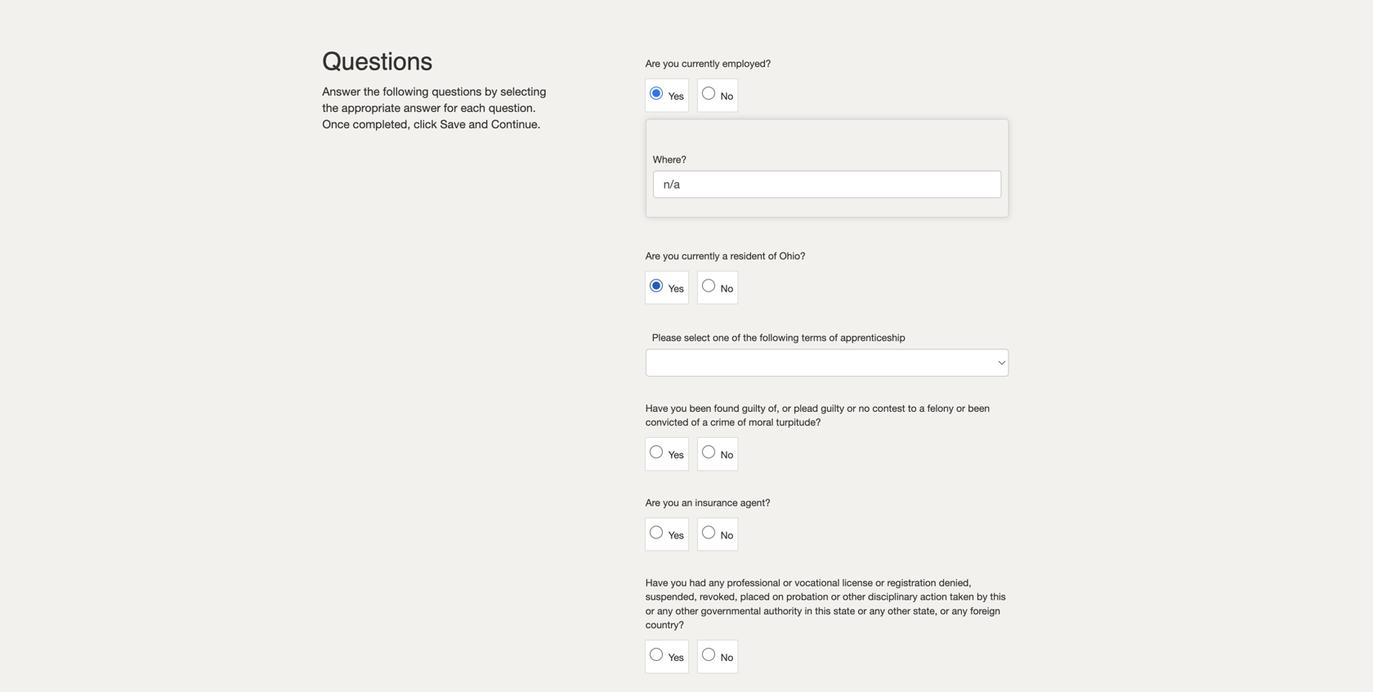 Task type: vqa. For each thing, say whether or not it's contained in the screenshot.
the leftmost Date
no



Task type: describe. For each thing, give the bounding box(es) containing it.
no for found
[[721, 449, 734, 461]]

1 been from the left
[[690, 403, 712, 414]]

no for insurance
[[721, 530, 734, 541]]

vocational
[[795, 577, 840, 589]]

governmental
[[701, 605, 761, 617]]

revoked,
[[700, 591, 738, 603]]

action
[[921, 591, 948, 603]]

2 been from the left
[[969, 403, 990, 414]]

yes radio for are you currently a resident of ohio?
[[650, 279, 663, 292]]

contest
[[873, 403, 906, 414]]

or up on
[[784, 577, 792, 589]]

have you had any professional or vocational license or registration denied, suspended, revoked, placed on probation or other disciplinary action taken by this or any other governmental authority in this state or any other state, or any foreign country?
[[646, 577, 1006, 631]]

following inside answer the following questions by selecting the appropriate answer for each question. once completed, click save and continue.
[[383, 85, 429, 98]]

2 guilty from the left
[[821, 403, 845, 414]]

are for are you currently employed?
[[646, 58, 661, 69]]

no radio for had
[[702, 649, 715, 662]]

you for are you currently employed?
[[663, 58, 679, 69]]

to
[[908, 403, 917, 414]]

yes for have you been found guilty of, or plead guilty or no contest to a felony or been convicted of a crime of moral turpitude?
[[669, 449, 684, 461]]

professional
[[728, 577, 781, 589]]

no for any
[[721, 652, 734, 664]]

yes radio for have you had any professional or vocational license or registration denied, suspended, revoked, placed on probation or other disciplinary action taken by this or any other governmental authority in this state or any other state, or any foreign country?
[[650, 649, 663, 662]]

had
[[690, 577, 707, 589]]

any down disciplinary
[[870, 605, 886, 617]]

are you currently a resident of ohio?
[[646, 250, 806, 262]]

0 horizontal spatial the
[[322, 101, 339, 114]]

and
[[469, 117, 488, 131]]

or right state
[[858, 605, 867, 617]]

or right of,
[[783, 403, 792, 414]]

yes for are you currently a resident of ohio?
[[669, 283, 684, 294]]

have for have you had any professional or vocational license or registration denied, suspended, revoked, placed on probation or other disciplinary action taken by this or any other governmental authority in this state or any other state, or any foreign country?
[[646, 577, 669, 589]]

0 horizontal spatial a
[[703, 417, 708, 428]]

placed
[[741, 591, 770, 603]]

1 horizontal spatial the
[[364, 85, 380, 98]]

license
[[843, 577, 873, 589]]

1 vertical spatial this
[[816, 605, 831, 617]]

answer the following questions by selecting the appropriate answer for each question. once completed, click save and continue.
[[322, 85, 547, 131]]

you for have you had any professional or vocational license or registration denied, suspended, revoked, placed on probation or other disciplinary action taken by this or any other governmental authority in this state or any other state, or any foreign country?
[[671, 577, 687, 589]]

no radio for an
[[702, 526, 715, 539]]

no
[[859, 403, 870, 414]]

of left the ohio?
[[769, 250, 777, 262]]

answer
[[404, 101, 441, 114]]

in
[[805, 605, 813, 617]]

2 horizontal spatial the
[[744, 332, 757, 344]]

suspended,
[[646, 591, 697, 603]]

2 horizontal spatial other
[[888, 605, 911, 617]]

no for employed?
[[721, 90, 734, 102]]

terms
[[802, 332, 827, 344]]

save
[[440, 117, 466, 131]]

Where? text field
[[653, 170, 1002, 198]]

please
[[653, 332, 682, 344]]

for
[[444, 101, 458, 114]]

or left no
[[848, 403, 856, 414]]

completed,
[[353, 117, 411, 131]]

questions
[[322, 47, 433, 76]]

or up country?
[[646, 605, 655, 617]]

1 horizontal spatial a
[[723, 250, 728, 262]]

you for are you an insurance agent?
[[663, 497, 679, 508]]

click
[[414, 117, 437, 131]]

please select one of the following terms of apprenticeship
[[653, 332, 906, 344]]

or up disciplinary
[[876, 577, 885, 589]]

probation
[[787, 591, 829, 603]]

continue.
[[492, 117, 541, 131]]

on
[[773, 591, 784, 603]]

appropriate
[[342, 101, 401, 114]]



Task type: locate. For each thing, give the bounding box(es) containing it.
no down governmental on the right
[[721, 652, 734, 664]]

a right to
[[920, 403, 925, 414]]

by up foreign
[[977, 591, 988, 603]]

ohio?
[[780, 250, 806, 262]]

0 horizontal spatial guilty
[[743, 403, 766, 414]]

of
[[769, 250, 777, 262], [732, 332, 741, 344], [830, 332, 838, 344], [692, 417, 700, 428], [738, 417, 746, 428]]

any
[[709, 577, 725, 589], [658, 605, 673, 617], [870, 605, 886, 617], [952, 605, 968, 617]]

yes radio for are you currently employed?
[[650, 87, 663, 100]]

turpitude?
[[777, 417, 822, 428]]

1 yes radio from the top
[[650, 279, 663, 292]]

resident
[[731, 250, 766, 262]]

have for have you been found guilty of, or plead guilty or no contest to a felony or been convicted of a crime of moral turpitude?
[[646, 403, 669, 414]]

the
[[364, 85, 380, 98], [322, 101, 339, 114], [744, 332, 757, 344]]

where?
[[653, 154, 687, 165]]

0 horizontal spatial this
[[816, 605, 831, 617]]

no down crime
[[721, 449, 734, 461]]

are for are you currently a resident of ohio?
[[646, 250, 661, 262]]

insurance
[[696, 497, 738, 508]]

yes down convicted
[[669, 449, 684, 461]]

or right the 'felony'
[[957, 403, 966, 414]]

3 yes radio from the top
[[650, 526, 663, 539]]

1 yes from the top
[[669, 90, 684, 102]]

yes radio for are you an insurance agent?
[[650, 526, 663, 539]]

4 no radio from the top
[[702, 649, 715, 662]]

yes for have you had any professional or vocational license or registration denied, suspended, revoked, placed on probation or other disciplinary action taken by this or any other governmental authority in this state or any other state, or any foreign country?
[[669, 652, 684, 664]]

following
[[383, 85, 429, 98], [760, 332, 799, 344]]

once
[[322, 117, 350, 131]]

1 vertical spatial currently
[[682, 250, 720, 262]]

other down suspended, on the bottom of the page
[[676, 605, 699, 617]]

no radio for currently
[[702, 87, 715, 100]]

yes radio down are you an insurance agent?
[[650, 526, 663, 539]]

or down action
[[941, 605, 950, 617]]

yes for are you currently employed?
[[669, 90, 684, 102]]

1 horizontal spatial other
[[843, 591, 866, 603]]

5 yes from the top
[[669, 652, 684, 664]]

following up answer
[[383, 85, 429, 98]]

no radio down governmental on the right
[[702, 649, 715, 662]]

this up foreign
[[991, 591, 1006, 603]]

0 horizontal spatial by
[[485, 85, 498, 98]]

2 have from the top
[[646, 577, 669, 589]]

the right one
[[744, 332, 757, 344]]

each
[[461, 101, 486, 114]]

2 horizontal spatial a
[[920, 403, 925, 414]]

or up state
[[832, 591, 841, 603]]

1 no radio from the top
[[702, 87, 715, 100]]

questions
[[432, 85, 482, 98]]

No radio
[[702, 279, 715, 292]]

selecting
[[501, 85, 547, 98]]

yes radio for have you been found guilty of, or plead guilty or no contest to a felony or been convicted of a crime of moral turpitude?
[[650, 446, 663, 459]]

country?
[[646, 619, 685, 631]]

no
[[721, 90, 734, 102], [721, 283, 734, 294], [721, 449, 734, 461], [721, 530, 734, 541], [721, 652, 734, 664]]

1 horizontal spatial this
[[991, 591, 1006, 603]]

2 yes from the top
[[669, 283, 684, 294]]

other down license
[[843, 591, 866, 603]]

been right the 'felony'
[[969, 403, 990, 414]]

of,
[[769, 403, 780, 414]]

select
[[685, 332, 711, 344]]

no radio for been
[[702, 446, 715, 459]]

1 currently from the top
[[682, 58, 720, 69]]

currently
[[682, 58, 720, 69], [682, 250, 720, 262]]

you inside the have you been found guilty of, or plead guilty or no contest to a felony or been convicted of a crime of moral turpitude?
[[671, 403, 687, 414]]

foreign
[[971, 605, 1001, 617]]

1 vertical spatial yes radio
[[650, 649, 663, 662]]

you for are you currently a resident of ohio?
[[663, 250, 679, 262]]

you for have you been found guilty of, or plead guilty or no contest to a felony or been convicted of a crime of moral turpitude?
[[671, 403, 687, 414]]

1 vertical spatial a
[[920, 403, 925, 414]]

0 horizontal spatial been
[[690, 403, 712, 414]]

a left crime
[[703, 417, 708, 428]]

1 horizontal spatial been
[[969, 403, 990, 414]]

by inside answer the following questions by selecting the appropriate answer for each question. once completed, click save and continue.
[[485, 85, 498, 98]]

4 no from the top
[[721, 530, 734, 541]]

have inside the have you been found guilty of, or plead guilty or no contest to a felony or been convicted of a crime of moral turpitude?
[[646, 403, 669, 414]]

2 yes radio from the top
[[650, 649, 663, 662]]

yes left no radio
[[669, 283, 684, 294]]

any down taken
[[952, 605, 968, 617]]

no down insurance
[[721, 530, 734, 541]]

yes down 'are you currently employed?'
[[669, 90, 684, 102]]

Yes radio
[[650, 87, 663, 100], [650, 649, 663, 662]]

0 horizontal spatial other
[[676, 605, 699, 617]]

1 are from the top
[[646, 58, 661, 69]]

no radio down 'are you currently employed?'
[[702, 87, 715, 100]]

0 horizontal spatial following
[[383, 85, 429, 98]]

you left employed?
[[663, 58, 679, 69]]

3 no radio from the top
[[702, 526, 715, 539]]

1 horizontal spatial by
[[977, 591, 988, 603]]

no right no radio
[[721, 283, 734, 294]]

this
[[991, 591, 1006, 603], [816, 605, 831, 617]]

answer
[[322, 85, 361, 98]]

question.
[[489, 101, 536, 114]]

2 are from the top
[[646, 250, 661, 262]]

guilty right plead
[[821, 403, 845, 414]]

felony
[[928, 403, 954, 414]]

3 no from the top
[[721, 449, 734, 461]]

been
[[690, 403, 712, 414], [969, 403, 990, 414]]

No radio
[[702, 87, 715, 100], [702, 446, 715, 459], [702, 526, 715, 539], [702, 649, 715, 662]]

following left terms
[[760, 332, 799, 344]]

agent?
[[741, 497, 771, 508]]

crime
[[711, 417, 735, 428]]

1 no from the top
[[721, 90, 734, 102]]

0 vertical spatial the
[[364, 85, 380, 98]]

yes radio left no radio
[[650, 279, 663, 292]]

are for are you an insurance agent?
[[646, 497, 661, 508]]

2 currently from the top
[[682, 250, 720, 262]]

any up revoked,
[[709, 577, 725, 589]]

have you been found guilty of, or plead guilty or no contest to a felony or been convicted of a crime of moral turpitude?
[[646, 403, 990, 428]]

1 vertical spatial yes radio
[[650, 446, 663, 459]]

currently up no radio
[[682, 250, 720, 262]]

guilty up moral
[[743, 403, 766, 414]]

1 vertical spatial by
[[977, 591, 988, 603]]

you left resident
[[663, 250, 679, 262]]

state,
[[914, 605, 938, 617]]

moral
[[749, 417, 774, 428]]

a
[[723, 250, 728, 262], [920, 403, 925, 414], [703, 417, 708, 428]]

2 yes radio from the top
[[650, 446, 663, 459]]

4 yes from the top
[[669, 530, 684, 541]]

1 vertical spatial are
[[646, 250, 661, 262]]

no for a
[[721, 283, 734, 294]]

yes radio down country?
[[650, 649, 663, 662]]

2 no radio from the top
[[702, 446, 715, 459]]

other down disciplinary
[[888, 605, 911, 617]]

yes
[[669, 90, 684, 102], [669, 283, 684, 294], [669, 449, 684, 461], [669, 530, 684, 541], [669, 652, 684, 664]]

0 vertical spatial yes radio
[[650, 87, 663, 100]]

a left resident
[[723, 250, 728, 262]]

2 vertical spatial a
[[703, 417, 708, 428]]

0 vertical spatial a
[[723, 250, 728, 262]]

1 guilty from the left
[[743, 403, 766, 414]]

an
[[682, 497, 693, 508]]

2 vertical spatial are
[[646, 497, 661, 508]]

2 no from the top
[[721, 283, 734, 294]]

found
[[715, 403, 740, 414]]

are
[[646, 58, 661, 69], [646, 250, 661, 262], [646, 497, 661, 508]]

currently left employed?
[[682, 58, 720, 69]]

currently for employed?
[[682, 58, 720, 69]]

authority
[[764, 605, 802, 617]]

by inside have you had any professional or vocational license or registration denied, suspended, revoked, placed on probation or other disciplinary action taken by this or any other governmental authority in this state or any other state, or any foreign country?
[[977, 591, 988, 603]]

yes radio down 'are you currently employed?'
[[650, 87, 663, 100]]

by up the each
[[485, 85, 498, 98]]

are you an insurance agent?
[[646, 497, 771, 508]]

no radio down crime
[[702, 446, 715, 459]]

3 yes from the top
[[669, 449, 684, 461]]

2 vertical spatial yes radio
[[650, 526, 663, 539]]

2 vertical spatial the
[[744, 332, 757, 344]]

have up suspended, on the bottom of the page
[[646, 577, 669, 589]]

this right the in
[[816, 605, 831, 617]]

denied,
[[940, 577, 972, 589]]

of right one
[[732, 332, 741, 344]]

1 vertical spatial following
[[760, 332, 799, 344]]

of left crime
[[692, 417, 700, 428]]

0 vertical spatial by
[[485, 85, 498, 98]]

1 have from the top
[[646, 403, 669, 414]]

of right terms
[[830, 332, 838, 344]]

or
[[783, 403, 792, 414], [848, 403, 856, 414], [957, 403, 966, 414], [784, 577, 792, 589], [876, 577, 885, 589], [832, 591, 841, 603], [646, 605, 655, 617], [858, 605, 867, 617], [941, 605, 950, 617]]

yes for are you an insurance agent?
[[669, 530, 684, 541]]

0 vertical spatial are
[[646, 58, 661, 69]]

3 are from the top
[[646, 497, 661, 508]]

0 vertical spatial yes radio
[[650, 279, 663, 292]]

Yes radio
[[650, 279, 663, 292], [650, 446, 663, 459], [650, 526, 663, 539]]

no radio down are you an insurance agent?
[[702, 526, 715, 539]]

convicted
[[646, 417, 689, 428]]

0 vertical spatial currently
[[682, 58, 720, 69]]

employed?
[[723, 58, 772, 69]]

state
[[834, 605, 856, 617]]

yes down country?
[[669, 652, 684, 664]]

no down 'are you currently employed?'
[[721, 90, 734, 102]]

1 yes radio from the top
[[650, 87, 663, 100]]

disciplinary
[[869, 591, 918, 603]]

are you currently employed?
[[646, 58, 772, 69]]

5 no from the top
[[721, 652, 734, 664]]

1 vertical spatial the
[[322, 101, 339, 114]]

by
[[485, 85, 498, 98], [977, 591, 988, 603]]

taken
[[950, 591, 975, 603]]

you left the an
[[663, 497, 679, 508]]

the up once
[[322, 101, 339, 114]]

have
[[646, 403, 669, 414], [646, 577, 669, 589]]

yes down the an
[[669, 530, 684, 541]]

apprenticeship
[[841, 332, 906, 344]]

have up convicted
[[646, 403, 669, 414]]

yes radio down convicted
[[650, 446, 663, 459]]

0 vertical spatial this
[[991, 591, 1006, 603]]

any up country?
[[658, 605, 673, 617]]

1 horizontal spatial following
[[760, 332, 799, 344]]

registration
[[888, 577, 937, 589]]

one
[[713, 332, 730, 344]]

1 horizontal spatial guilty
[[821, 403, 845, 414]]

0 vertical spatial have
[[646, 403, 669, 414]]

of right crime
[[738, 417, 746, 428]]

been up crime
[[690, 403, 712, 414]]

0 vertical spatial following
[[383, 85, 429, 98]]

you up convicted
[[671, 403, 687, 414]]

you inside have you had any professional or vocational license or registration denied, suspended, revoked, placed on probation or other disciplinary action taken by this or any other governmental authority in this state or any other state, or any foreign country?
[[671, 577, 687, 589]]

the up appropriate
[[364, 85, 380, 98]]

guilty
[[743, 403, 766, 414], [821, 403, 845, 414]]

plead
[[794, 403, 819, 414]]

currently for a
[[682, 250, 720, 262]]

you
[[663, 58, 679, 69], [663, 250, 679, 262], [671, 403, 687, 414], [663, 497, 679, 508], [671, 577, 687, 589]]

1 vertical spatial have
[[646, 577, 669, 589]]

other
[[843, 591, 866, 603], [676, 605, 699, 617], [888, 605, 911, 617]]

have inside have you had any professional or vocational license or registration denied, suspended, revoked, placed on probation or other disciplinary action taken by this or any other governmental authority in this state or any other state, or any foreign country?
[[646, 577, 669, 589]]

you up suspended, on the bottom of the page
[[671, 577, 687, 589]]



